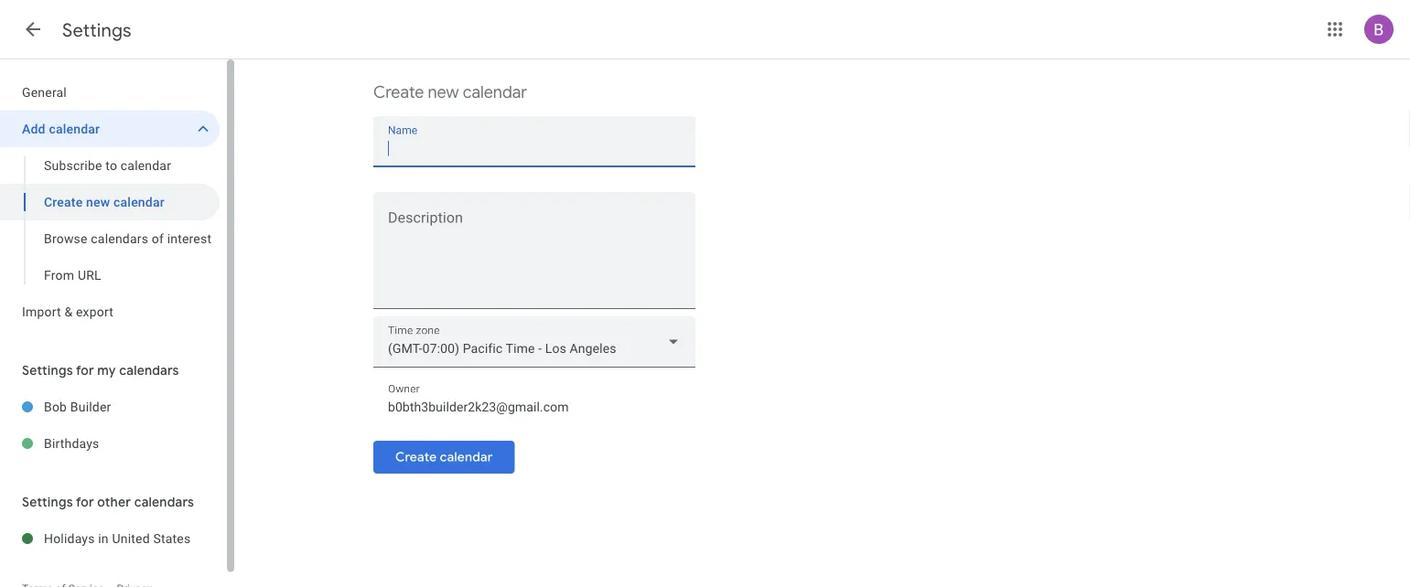 Task type: locate. For each thing, give the bounding box(es) containing it.
1 horizontal spatial create new calendar
[[373, 82, 527, 103]]

calendars left of
[[91, 231, 148, 246]]

1 horizontal spatial new
[[428, 82, 459, 103]]

for left my
[[76, 362, 94, 379]]

0 vertical spatial for
[[76, 362, 94, 379]]

holidays
[[44, 531, 95, 546]]

add
[[22, 121, 46, 136]]

calendar inside the create calendar button
[[440, 449, 493, 466]]

create calendar button
[[373, 436, 515, 480]]

&
[[64, 304, 73, 319]]

birthdays link
[[44, 426, 220, 462]]

settings
[[62, 18, 132, 42], [22, 362, 73, 379], [22, 494, 73, 511]]

in
[[98, 531, 109, 546]]

group containing subscribe to calendar
[[0, 147, 220, 294]]

go back image
[[22, 18, 44, 40]]

create inside button
[[395, 449, 437, 466]]

bob
[[44, 399, 67, 415]]

2 for from the top
[[76, 494, 94, 511]]

my
[[97, 362, 116, 379]]

calendar
[[463, 82, 527, 103], [49, 121, 100, 136], [121, 158, 171, 173], [114, 194, 165, 210], [440, 449, 493, 466]]

1 vertical spatial create new calendar
[[44, 194, 165, 210]]

for
[[76, 362, 94, 379], [76, 494, 94, 511]]

1 vertical spatial new
[[86, 194, 110, 210]]

2 vertical spatial calendars
[[134, 494, 194, 511]]

0 vertical spatial settings
[[62, 18, 132, 42]]

tree
[[0, 74, 220, 330]]

holidays in united states tree item
[[0, 521, 220, 557]]

1 for from the top
[[76, 362, 94, 379]]

add calendar tree item
[[0, 111, 220, 147]]

1 vertical spatial for
[[76, 494, 94, 511]]

None field
[[373, 317, 696, 368]]

calendars up states
[[134, 494, 194, 511]]

settings for settings for my calendars
[[22, 362, 73, 379]]

settings right the go back image
[[62, 18, 132, 42]]

0 horizontal spatial new
[[86, 194, 110, 210]]

1 vertical spatial settings
[[22, 362, 73, 379]]

settings for other calendars
[[22, 494, 194, 511]]

holidays in united states
[[44, 531, 191, 546]]

create new calendar
[[373, 82, 527, 103], [44, 194, 165, 210]]

calendars for other
[[134, 494, 194, 511]]

new
[[428, 82, 459, 103], [86, 194, 110, 210]]

bob builder
[[44, 399, 111, 415]]

None text field
[[373, 213, 696, 301]]

group
[[0, 147, 220, 294]]

2 vertical spatial create
[[395, 449, 437, 466]]

0 vertical spatial calendars
[[91, 231, 148, 246]]

subscribe to calendar
[[44, 158, 171, 173]]

browse
[[44, 231, 88, 246]]

settings up bob
[[22, 362, 73, 379]]

interest
[[167, 231, 212, 246]]

holidays in united states link
[[44, 521, 220, 557]]

calendars for my
[[119, 362, 179, 379]]

0 vertical spatial new
[[428, 82, 459, 103]]

from url
[[44, 268, 101, 283]]

calendars
[[91, 231, 148, 246], [119, 362, 179, 379], [134, 494, 194, 511]]

of
[[152, 231, 164, 246]]

0 horizontal spatial create new calendar
[[44, 194, 165, 210]]

create
[[373, 82, 424, 103], [44, 194, 83, 210], [395, 449, 437, 466]]

for for other
[[76, 494, 94, 511]]

1 vertical spatial calendars
[[119, 362, 179, 379]]

settings for settings
[[62, 18, 132, 42]]

states
[[153, 531, 191, 546]]

united
[[112, 531, 150, 546]]

bob builder tree item
[[0, 389, 220, 426]]

settings up holidays
[[22, 494, 73, 511]]

for left other
[[76, 494, 94, 511]]

2 vertical spatial settings
[[22, 494, 73, 511]]

calendars right my
[[119, 362, 179, 379]]

None text field
[[388, 136, 681, 161], [388, 395, 681, 420], [388, 136, 681, 161], [388, 395, 681, 420]]



Task type: vqa. For each thing, say whether or not it's contained in the screenshot.
pages
no



Task type: describe. For each thing, give the bounding box(es) containing it.
settings for my calendars
[[22, 362, 179, 379]]

calendar inside add calendar tree item
[[49, 121, 100, 136]]

url
[[78, 268, 101, 283]]

other
[[97, 494, 131, 511]]

birthdays
[[44, 436, 99, 451]]

1 vertical spatial create
[[44, 194, 83, 210]]

add calendar
[[22, 121, 100, 136]]

birthdays tree item
[[0, 426, 220, 462]]

settings for my calendars tree
[[0, 389, 220, 462]]

export
[[76, 304, 114, 319]]

general
[[22, 85, 67, 100]]

settings heading
[[62, 18, 132, 42]]

for for my
[[76, 362, 94, 379]]

0 vertical spatial create
[[373, 82, 424, 103]]

from
[[44, 268, 74, 283]]

to
[[106, 158, 117, 173]]

import
[[22, 304, 61, 319]]

0 vertical spatial create new calendar
[[373, 82, 527, 103]]

tree containing general
[[0, 74, 220, 330]]

builder
[[70, 399, 111, 415]]

browse calendars of interest
[[44, 231, 212, 246]]

create calendar
[[395, 449, 493, 466]]

settings for settings for other calendars
[[22, 494, 73, 511]]

import & export
[[22, 304, 114, 319]]

subscribe
[[44, 158, 102, 173]]



